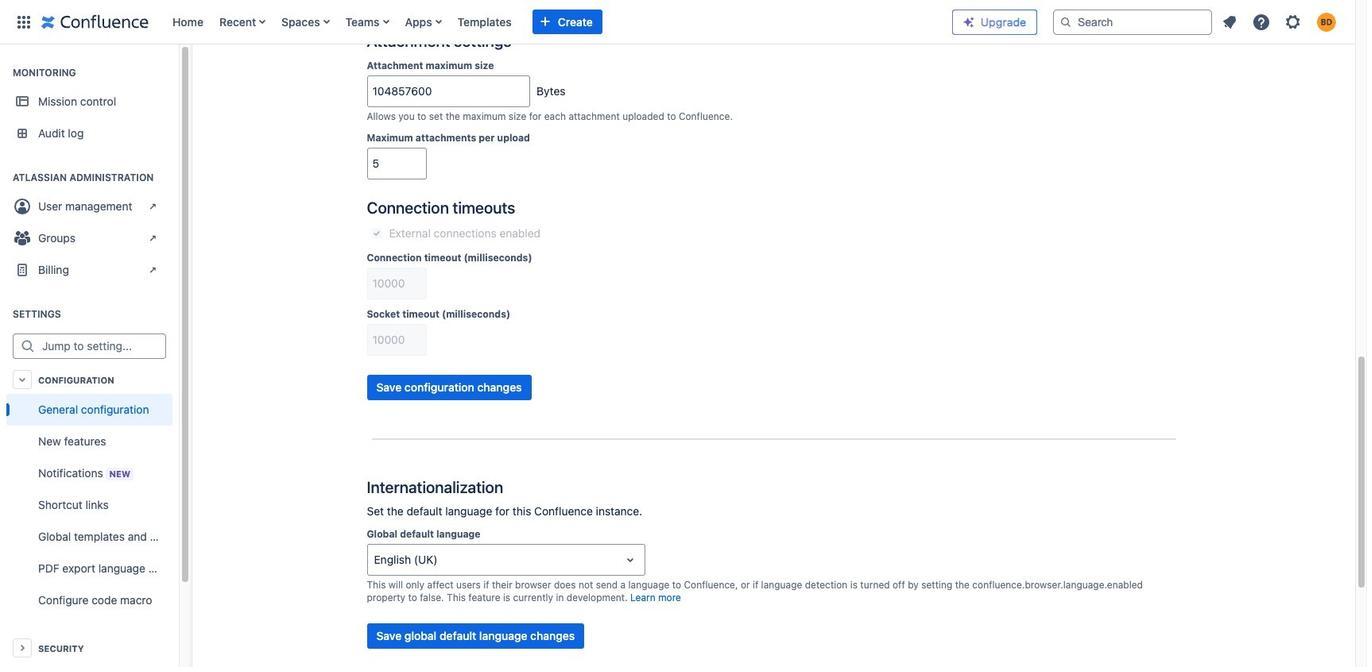 Task type: vqa. For each thing, say whether or not it's contained in the screenshot.
YOUR PROFILE AND PREFERENCES image at right top
yes



Task type: locate. For each thing, give the bounding box(es) containing it.
open image
[[621, 551, 640, 570]]

list
[[165, 0, 940, 44], [1216, 8, 1346, 36]]

None search field
[[1054, 9, 1213, 35]]

premium image
[[963, 16, 976, 29]]

confluence image
[[41, 12, 149, 31], [41, 12, 149, 31]]

help icon image
[[1252, 12, 1271, 31]]

Search field
[[1054, 9, 1213, 35]]

1 horizontal spatial list
[[1216, 8, 1346, 36]]

0 horizontal spatial list
[[165, 0, 940, 44]]

region
[[6, 394, 173, 617]]

global element
[[10, 0, 940, 44]]

banner
[[0, 0, 1356, 48]]

None number field
[[368, 77, 530, 106], [368, 149, 426, 178], [368, 270, 426, 298], [368, 326, 426, 355], [368, 77, 530, 106], [368, 149, 426, 178], [368, 270, 426, 298], [368, 326, 426, 355]]

your profile and preferences image
[[1318, 12, 1337, 31]]

None text field
[[374, 553, 377, 569]]

None field
[[368, 0, 644, 11]]



Task type: describe. For each thing, give the bounding box(es) containing it.
list for appswitcher icon
[[165, 0, 940, 44]]

notification icon image
[[1221, 12, 1240, 31]]

appswitcher icon image
[[14, 12, 33, 31]]

settings icon image
[[1284, 12, 1303, 31]]

list for the premium icon
[[1216, 8, 1346, 36]]

collapse sidebar image
[[173, 40, 208, 97]]

search image
[[1060, 16, 1073, 28]]

Settings Search field
[[37, 336, 165, 358]]



